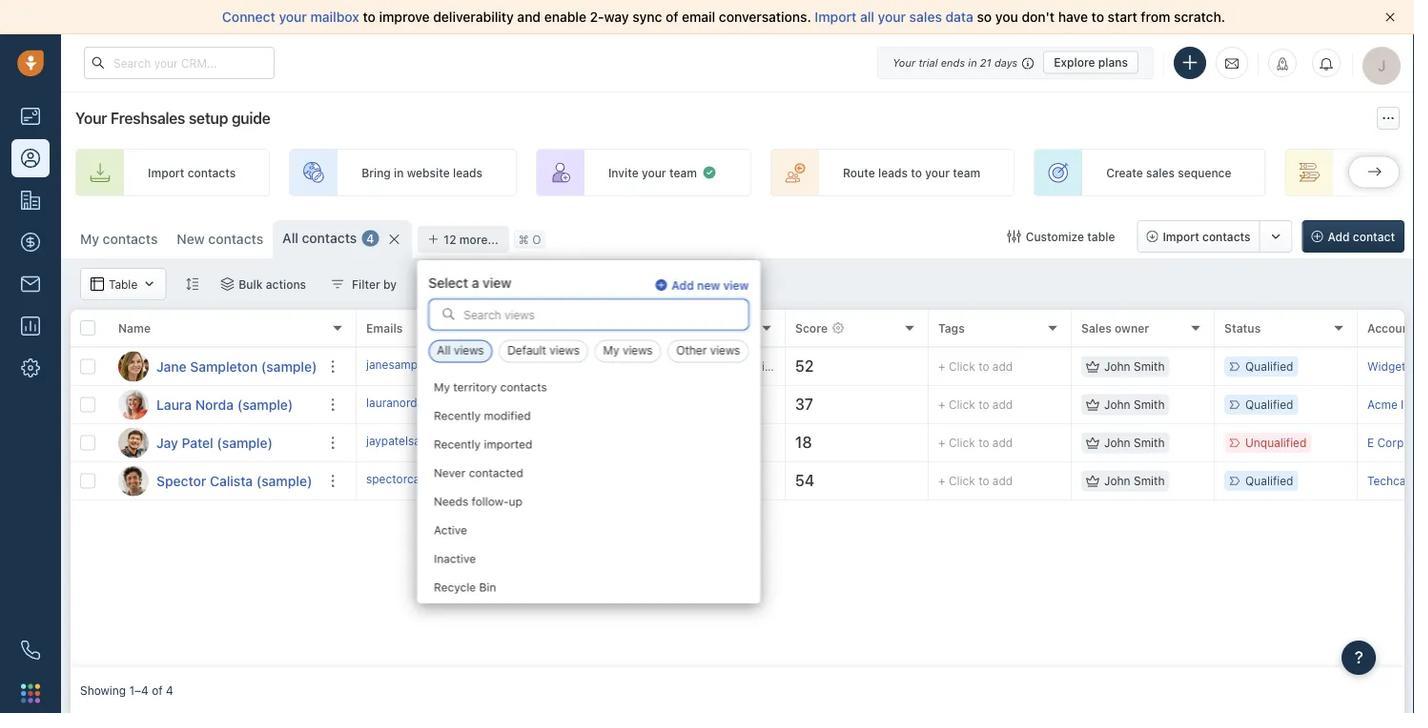 Task type: describe. For each thing, give the bounding box(es) containing it.
54
[[796, 472, 815, 490]]

john for 52
[[1105, 360, 1131, 373]]

click for 54
[[949, 475, 976, 488]]

views for all views
[[454, 344, 484, 357]]

your right all
[[878, 9, 906, 25]]

other views
[[676, 344, 741, 357]]

all
[[860, 9, 875, 25]]

name row
[[71, 310, 357, 348]]

import for import contacts button
[[1163, 230, 1200, 243]]

freshsales
[[110, 109, 185, 127]]

explore plans link
[[1044, 51, 1139, 74]]

container_wx8msf4aqz5i3rn1 image down container_wx8msf4aqz5i3rn1 icon
[[1087, 475, 1100, 488]]

bulk
[[239, 278, 263, 291]]

1 horizontal spatial up
[[1379, 166, 1393, 179]]

set up you
[[1358, 166, 1415, 179]]

jane sampleton (sample) link
[[156, 357, 317, 376]]

website
[[407, 166, 450, 179]]

e corp (s link
[[1368, 436, 1415, 450]]

4167348672 link
[[509, 395, 578, 415]]

1 horizontal spatial of
[[666, 9, 679, 25]]

tags
[[939, 321, 965, 335]]

accounts
[[1368, 321, 1415, 335]]

all views
[[437, 344, 484, 357]]

filter
[[352, 278, 380, 291]]

container_wx8msf4aqz5i3rn1 image down sales
[[1087, 360, 1100, 373]]

all views button
[[429, 340, 493, 363]]

contact
[[1353, 230, 1396, 243]]

table button
[[80, 268, 166, 300]]

3684932360
[[509, 358, 582, 371]]

press space to select this row. row containing laura norda (sample)
[[71, 386, 357, 424]]

techcave
[[1368, 475, 1415, 488]]

bring
[[362, 166, 391, 179]]

mailbox
[[311, 9, 359, 25]]

+ for 54
[[939, 475, 946, 488]]

close image
[[1386, 12, 1396, 22]]

smith for 18
[[1134, 436, 1165, 450]]

import contacts button
[[1137, 220, 1261, 253]]

janesampleton@gmail.com link
[[366, 357, 511, 377]]

create
[[1107, 166, 1144, 179]]

invite your team link
[[536, 149, 752, 197]]

my contacts
[[80, 231, 158, 247]]

(sample) for jane sampleton (sample)
[[261, 359, 317, 374]]

your left 'mailbox'
[[279, 9, 307, 25]]

laura norda (sample)
[[156, 397, 293, 413]]

0 vertical spatial import
[[815, 9, 857, 25]]

smith for 54
[[1134, 475, 1165, 488]]

my views button
[[595, 340, 662, 363]]

0 horizontal spatial in
[[394, 166, 404, 179]]

contacts inside button
[[1203, 230, 1251, 243]]

widgetz.
[[1368, 360, 1415, 373]]

4167348672
[[509, 396, 578, 410]]

connect
[[222, 9, 276, 25]]

inactive
[[433, 552, 476, 565]]

add contact button
[[1303, 220, 1405, 253]]

your trial ends in 21 days
[[893, 56, 1018, 69]]

container_wx8msf4aqz5i3rn1 image right table at the left of the page
[[142, 278, 156, 291]]

spectorcalista@gmail.com
[[366, 473, 508, 486]]

1 leads from the left
[[453, 166, 483, 179]]

52
[[796, 357, 814, 375]]

press space to select this row. row containing spector calista (sample)
[[71, 463, 357, 501]]

corp
[[1378, 436, 1404, 450]]

container_wx8msf4aqz5i3rn1 image inside invite your team link
[[702, 165, 717, 180]]

bin
[[479, 580, 496, 594]]

new
[[697, 279, 720, 292]]

set up you link
[[1285, 149, 1415, 197]]

conversations.
[[719, 9, 812, 25]]

smith for 52
[[1134, 360, 1165, 373]]

1 horizontal spatial in
[[969, 56, 977, 69]]

default
[[508, 344, 547, 357]]

add for 54
[[993, 475, 1013, 488]]

john smith for 52
[[1105, 360, 1165, 373]]

add for add contact
[[1328, 230, 1350, 243]]

other
[[676, 344, 707, 357]]

phone element
[[11, 631, 50, 670]]

unqualified
[[1246, 436, 1307, 450]]

score
[[796, 321, 828, 335]]

table
[[109, 278, 138, 291]]

row group containing 52
[[357, 348, 1415, 501]]

+ for 37
[[939, 398, 946, 412]]

norda
[[195, 397, 234, 413]]

lauranordasample@gmail.com
[[366, 396, 528, 410]]

email image
[[1226, 55, 1239, 71]]

jaypatelsample@gmail.com link
[[366, 433, 513, 453]]

press space to select this row. row containing jay patel (sample)
[[71, 424, 357, 463]]

add for 37
[[993, 398, 1013, 412]]

2 team from the left
[[953, 166, 981, 179]]

s image
[[118, 466, 149, 497]]

acme
[[1368, 398, 1398, 412]]

views for my views
[[623, 344, 653, 357]]

bulk actions button
[[208, 268, 319, 300]]

scratch.
[[1174, 9, 1226, 25]]

john smith for 37
[[1105, 398, 1165, 412]]

your for your trial ends in 21 days
[[893, 56, 916, 69]]

2-
[[590, 9, 604, 25]]

press space to select this row. row containing 54
[[357, 463, 1415, 501]]

other views button
[[668, 340, 749, 363]]

e
[[1368, 436, 1375, 450]]

bring in website leads link
[[289, 149, 517, 197]]

⌘ o
[[519, 233, 541, 246]]

l image
[[118, 390, 149, 420]]

add contact
[[1328, 230, 1396, 243]]

add for 18
[[993, 436, 1013, 450]]

acme inc link
[[1368, 398, 1415, 412]]

37
[[796, 395, 814, 414]]

set
[[1358, 166, 1376, 179]]

my for my views
[[603, 344, 620, 357]]

bring in website leads
[[362, 166, 483, 179]]

territory
[[453, 380, 497, 393]]

explore
[[1054, 56, 1096, 69]]

add new view
[[672, 279, 749, 292]]

jane
[[156, 359, 187, 374]]

contacts right new
[[208, 231, 263, 247]]

container_wx8msf4aqz5i3rn1 image left table at the left of the page
[[91, 278, 104, 291]]

0 vertical spatial you
[[996, 9, 1019, 25]]

spectorcalista@gmail.com 3684945781
[[366, 473, 579, 486]]

qualified for 37
[[1246, 398, 1294, 412]]

explore plans
[[1054, 56, 1128, 69]]

my for my contacts
[[80, 231, 99, 247]]

deliverability
[[433, 9, 514, 25]]

invite
[[609, 166, 639, 179]]

import contacts for import contacts button
[[1163, 230, 1251, 243]]

0 horizontal spatial 4
[[166, 684, 173, 697]]

qualified for 52
[[1246, 360, 1294, 373]]

21
[[980, 56, 992, 69]]

customize table
[[1026, 230, 1116, 243]]

Search views search field
[[430, 300, 748, 330]]

j image for jay patel (sample)
[[118, 428, 149, 458]]

work
[[509, 321, 539, 335]]

jaypatelsample@gmail.com + click to add
[[366, 434, 584, 448]]

follow-
[[471, 495, 508, 508]]

way
[[604, 9, 629, 25]]

+ click to add for 18
[[939, 436, 1013, 450]]

0 horizontal spatial up
[[508, 495, 522, 508]]

Search your CRM... text field
[[84, 47, 275, 79]]

container_wx8msf4aqz5i3rn1 image up container_wx8msf4aqz5i3rn1 icon
[[1087, 398, 1100, 412]]

my for my territory contacts
[[433, 380, 450, 393]]

recycle bin
[[433, 580, 496, 594]]

1 horizontal spatial you
[[1397, 166, 1415, 179]]

don't
[[1022, 9, 1055, 25]]



Task type: vqa. For each thing, say whether or not it's contained in the screenshot.
What's new icon
no



Task type: locate. For each thing, give the bounding box(es) containing it.
import down your freshsales setup guide
[[148, 166, 184, 179]]

actions
[[266, 278, 306, 291]]

(s
[[1408, 436, 1415, 450]]

active
[[433, 523, 467, 537]]

view for select a view
[[483, 275, 512, 290]]

contacts up filter by button
[[302, 230, 357, 246]]

grid containing 52
[[71, 310, 1415, 668]]

0 horizontal spatial my
[[80, 231, 99, 247]]

0 vertical spatial qualified
[[1246, 360, 1294, 373]]

recently
[[433, 409, 480, 422], [433, 437, 480, 451]]

of right 1–4
[[152, 684, 163, 697]]

import contacts for import contacts link
[[148, 166, 236, 179]]

12 more...
[[444, 233, 499, 246]]

1 vertical spatial your
[[75, 109, 107, 127]]

your right "invite" on the top
[[642, 166, 666, 179]]

contacts up table at the left of the page
[[103, 231, 158, 247]]

j image left jay
[[118, 428, 149, 458]]

leads right route
[[879, 166, 908, 179]]

phone image
[[21, 641, 40, 660]]

press space to select this row. row up norda
[[71, 348, 357, 386]]

press space to select this row. row containing 52
[[357, 348, 1415, 386]]

0 vertical spatial recently
[[433, 409, 480, 422]]

next
[[652, 321, 679, 335]]

1 vertical spatial 4
[[166, 684, 173, 697]]

my contacts button
[[71, 220, 167, 259], [80, 231, 158, 247]]

from
[[1141, 9, 1171, 25]]

all inside button
[[437, 344, 451, 357]]

0 vertical spatial sales
[[910, 9, 942, 25]]

1 j image from the top
[[118, 352, 149, 382]]

qualified for 54
[[1246, 475, 1294, 488]]

container_wx8msf4aqz5i3rn1 image
[[702, 165, 717, 180], [1008, 230, 1021, 243], [91, 278, 104, 291], [142, 278, 156, 291], [221, 278, 234, 291], [331, 278, 344, 291], [652, 360, 666, 373], [1087, 360, 1100, 373], [1087, 398, 1100, 412], [1087, 475, 1100, 488]]

qualified up unqualified
[[1246, 398, 1294, 412]]

2 row group from the left
[[357, 348, 1415, 501]]

press space to select this row. row
[[71, 348, 357, 386], [357, 348, 1415, 386], [71, 386, 357, 424], [357, 386, 1415, 424], [71, 424, 357, 463], [357, 424, 1415, 463], [71, 463, 357, 501], [357, 463, 1415, 501]]

grid
[[71, 310, 1415, 668]]

john smith for 54
[[1105, 475, 1165, 488]]

j image left jane
[[118, 352, 149, 382]]

view right a
[[483, 275, 512, 290]]

add
[[1328, 230, 1350, 243], [672, 279, 694, 292]]

you right set
[[1397, 166, 1415, 179]]

janesampleton@gmail.com 3684932360
[[366, 358, 582, 371]]

and
[[517, 9, 541, 25]]

2 recently from the top
[[433, 437, 480, 451]]

1 horizontal spatial team
[[953, 166, 981, 179]]

2 horizontal spatial import
[[1163, 230, 1200, 243]]

0 horizontal spatial of
[[152, 684, 163, 697]]

patel
[[182, 435, 213, 451]]

qualified
[[1246, 360, 1294, 373], [1246, 398, 1294, 412], [1246, 475, 1294, 488]]

container_wx8msf4aqz5i3rn1 image inside bulk actions button
[[221, 278, 234, 291]]

1 horizontal spatial add
[[1328, 230, 1350, 243]]

views down next
[[623, 344, 653, 357]]

a
[[472, 275, 479, 290]]

1 horizontal spatial import
[[815, 9, 857, 25]]

(sample) right sampleton
[[261, 359, 317, 374]]

container_wx8msf4aqz5i3rn1 image left customize
[[1008, 230, 1021, 243]]

1 vertical spatial my
[[603, 344, 620, 357]]

of right sync
[[666, 9, 679, 25]]

container_wx8msf4aqz5i3rn1 image inside customize table button
[[1008, 230, 1021, 243]]

(sample) for spector calista (sample)
[[256, 473, 312, 489]]

techcave link
[[1368, 475, 1415, 488]]

1 horizontal spatial all
[[437, 344, 451, 357]]

1 vertical spatial of
[[152, 684, 163, 697]]

0 vertical spatial my
[[80, 231, 99, 247]]

import contacts inside button
[[1163, 230, 1251, 243]]

container_wx8msf4aqz5i3rn1 image inside filter by button
[[331, 278, 344, 291]]

(sample)
[[261, 359, 317, 374], [237, 397, 293, 413], [217, 435, 273, 451], [256, 473, 312, 489]]

1 vertical spatial all
[[437, 344, 451, 357]]

1 vertical spatial recently
[[433, 437, 480, 451]]

2 leads from the left
[[879, 166, 908, 179]]

1 vertical spatial in
[[394, 166, 404, 179]]

you right the so
[[996, 9, 1019, 25]]

+ for 18
[[939, 436, 946, 450]]

press space to select this row. row containing 18
[[357, 424, 1415, 463]]

0 horizontal spatial import
[[148, 166, 184, 179]]

press space to select this row. row down "52"
[[357, 386, 1415, 424]]

create sales sequence link
[[1034, 149, 1266, 197]]

0 horizontal spatial team
[[670, 166, 697, 179]]

name column header
[[109, 310, 357, 348]]

next activity
[[652, 321, 723, 335]]

my inside button
[[603, 344, 620, 357]]

janesampleton@gmail.com
[[366, 358, 511, 371]]

inc
[[1401, 398, 1415, 412]]

view for add new view
[[723, 279, 749, 292]]

sales
[[910, 9, 942, 25], [1147, 166, 1175, 179]]

invite your team
[[609, 166, 697, 179]]

recycle
[[433, 580, 476, 594]]

0 vertical spatial of
[[666, 9, 679, 25]]

recently for recently imported
[[433, 437, 480, 451]]

import contacts link
[[75, 149, 270, 197]]

(sample) down jane sampleton (sample) link
[[237, 397, 293, 413]]

views for other views
[[710, 344, 741, 357]]

all contacts link
[[282, 229, 357, 248]]

john for 37
[[1105, 398, 1131, 412]]

1 john from the top
[[1105, 360, 1131, 373]]

press space to select this row. row down 18
[[357, 463, 1415, 501]]

press space to select this row. row containing jane sampleton (sample)
[[71, 348, 357, 386]]

view right the new
[[723, 279, 749, 292]]

laura norda (sample) link
[[156, 395, 293, 414]]

style_myh0__igzzd8unmi image
[[185, 278, 199, 291]]

press space to select this row. row containing 37
[[357, 386, 1415, 424]]

1 smith from the top
[[1134, 360, 1165, 373]]

default views
[[508, 344, 580, 357]]

my up table popup button at the top left
[[80, 231, 99, 247]]

freshworks switcher image
[[21, 684, 40, 703]]

+ click to add for 54
[[939, 475, 1013, 488]]

qualified down status
[[1246, 360, 1294, 373]]

click
[[949, 360, 976, 373], [949, 398, 976, 412], [520, 434, 546, 448], [949, 436, 976, 450], [949, 475, 976, 488]]

jay
[[156, 435, 178, 451]]

4 right 1–4
[[166, 684, 173, 697]]

add for 52
[[993, 360, 1013, 373]]

2 qualified from the top
[[1246, 398, 1294, 412]]

2 john smith from the top
[[1105, 398, 1165, 412]]

container_wx8msf4aqz5i3rn1 image right invite your team on the top of page
[[702, 165, 717, 180]]

ends
[[941, 56, 966, 69]]

calista
[[210, 473, 253, 489]]

4 views from the left
[[710, 344, 741, 357]]

in right bring
[[394, 166, 404, 179]]

import down create sales sequence
[[1163, 230, 1200, 243]]

all for contacts
[[282, 230, 299, 246]]

3 john from the top
[[1105, 436, 1131, 450]]

my views
[[603, 344, 653, 357]]

spector calista (sample)
[[156, 473, 312, 489]]

2 vertical spatial qualified
[[1246, 475, 1294, 488]]

3 views from the left
[[623, 344, 653, 357]]

1 vertical spatial up
[[508, 495, 522, 508]]

row group
[[71, 348, 357, 501], [357, 348, 1415, 501]]

3684932360 link
[[509, 357, 582, 377]]

recently up never
[[433, 437, 480, 451]]

connect your mailbox to improve deliverability and enable 2-way sync of email conversations. import all your sales data so you don't have to start from scratch.
[[222, 9, 1226, 25]]

4 up filter by
[[367, 232, 374, 245]]

0 vertical spatial j image
[[118, 352, 149, 382]]

1 vertical spatial add
[[672, 279, 694, 292]]

0 horizontal spatial your
[[75, 109, 107, 127]]

sales right create
[[1147, 166, 1175, 179]]

2 vertical spatial import
[[1163, 230, 1200, 243]]

container_wx8msf4aqz5i3rn1 image down the my views
[[652, 360, 666, 373]]

2 views from the left
[[550, 344, 580, 357]]

connect your mailbox link
[[222, 9, 363, 25]]

1 vertical spatial import
[[148, 166, 184, 179]]

new contacts
[[177, 231, 263, 247]]

contacted
[[468, 466, 523, 479]]

search image
[[442, 307, 455, 321]]

4 john smith from the top
[[1105, 475, 1165, 488]]

⌘
[[519, 233, 529, 246]]

import inside button
[[1163, 230, 1200, 243]]

1 views from the left
[[454, 344, 484, 357]]

1 vertical spatial sales
[[1147, 166, 1175, 179]]

press space to select this row. row down jay patel (sample) link
[[71, 463, 357, 501]]

never
[[433, 466, 465, 479]]

your left trial
[[893, 56, 916, 69]]

1 + click to add from the top
[[939, 360, 1013, 373]]

2 horizontal spatial my
[[603, 344, 620, 357]]

0 vertical spatial 4
[[367, 232, 374, 245]]

0 vertical spatial your
[[893, 56, 916, 69]]

4 inside all contacts 4
[[367, 232, 374, 245]]

1 vertical spatial you
[[1397, 166, 1415, 179]]

0 horizontal spatial you
[[996, 9, 1019, 25]]

2 vertical spatial my
[[433, 380, 450, 393]]

1 horizontal spatial view
[[723, 279, 749, 292]]

modified
[[483, 409, 531, 422]]

filter by
[[352, 278, 397, 291]]

showing 1–4 of 4
[[80, 684, 173, 697]]

click for 52
[[949, 360, 976, 373]]

john smith for 18
[[1105, 436, 1165, 450]]

all up actions in the left top of the page
[[282, 230, 299, 246]]

table
[[1088, 230, 1116, 243]]

press space to select this row. row up "jay patel (sample)"
[[71, 386, 357, 424]]

4 + click to add from the top
[[939, 475, 1013, 488]]

add left the new
[[672, 279, 694, 292]]

sync
[[633, 9, 662, 25]]

john for 54
[[1105, 475, 1131, 488]]

container_wx8msf4aqz5i3rn1 image
[[1087, 436, 1100, 450]]

1 horizontal spatial leads
[[879, 166, 908, 179]]

2 john from the top
[[1105, 398, 1131, 412]]

customize table button
[[996, 220, 1128, 253]]

your right route
[[925, 166, 950, 179]]

0 horizontal spatial leads
[[453, 166, 483, 179]]

container_wx8msf4aqz5i3rn1 image left bulk in the left of the page
[[221, 278, 234, 291]]

import contacts down sequence
[[1163, 230, 1251, 243]]

3 + click to add from the top
[[939, 436, 1013, 450]]

import contacts group
[[1137, 220, 1293, 253]]

4 smith from the top
[[1134, 475, 1165, 488]]

3684945781 link
[[509, 471, 579, 491]]

0 horizontal spatial add
[[672, 279, 694, 292]]

add inside button
[[1328, 230, 1350, 243]]

1 horizontal spatial sales
[[1147, 166, 1175, 179]]

4 john from the top
[[1105, 475, 1131, 488]]

name
[[118, 321, 151, 335]]

j image for jane sampleton (sample)
[[118, 352, 149, 382]]

+ for 52
[[939, 360, 946, 373]]

all contacts 4
[[282, 230, 374, 246]]

import left all
[[815, 9, 857, 25]]

views down activity
[[710, 344, 741, 357]]

1 recently from the top
[[433, 409, 480, 422]]

0 horizontal spatial all
[[282, 230, 299, 246]]

all for views
[[437, 344, 451, 357]]

recently modified
[[433, 409, 531, 422]]

import
[[815, 9, 857, 25], [148, 166, 184, 179], [1163, 230, 1200, 243]]

import for import contacts link
[[148, 166, 184, 179]]

row group containing jane sampleton (sample)
[[71, 348, 357, 501]]

trial
[[919, 56, 938, 69]]

imported
[[483, 437, 532, 451]]

0 vertical spatial up
[[1379, 166, 1393, 179]]

contacts up 4167348672
[[500, 380, 547, 393]]

leads right website
[[453, 166, 483, 179]]

3 smith from the top
[[1134, 436, 1165, 450]]

1 row group from the left
[[71, 348, 357, 501]]

0 vertical spatial add
[[1328, 230, 1350, 243]]

activity
[[682, 321, 723, 335]]

+ click to add for 37
[[939, 398, 1013, 412]]

(sample) for jay patel (sample)
[[217, 435, 273, 451]]

views for default views
[[550, 344, 580, 357]]

jay patel (sample)
[[156, 435, 273, 451]]

press space to select this row. row down norda
[[71, 424, 357, 463]]

1 qualified from the top
[[1246, 360, 1294, 373]]

route
[[843, 166, 875, 179]]

views inside button
[[454, 344, 484, 357]]

jaypatelsample@gmail.com
[[366, 434, 513, 448]]

0 vertical spatial import contacts
[[148, 166, 236, 179]]

setup
[[189, 109, 228, 127]]

view
[[483, 275, 512, 290], [723, 279, 749, 292]]

all up janesampleton@gmail.com
[[437, 344, 451, 357]]

press space to select this row. row down tags
[[357, 348, 1415, 386]]

press space to select this row. row up 54
[[357, 424, 1415, 463]]

select a view
[[429, 275, 512, 290]]

recently for recently modified
[[433, 409, 480, 422]]

your for your freshsales setup guide
[[75, 109, 107, 127]]

12 more... button
[[417, 226, 509, 253]]

j image
[[118, 352, 149, 382], [118, 428, 149, 458]]

2 smith from the top
[[1134, 398, 1165, 412]]

in
[[969, 56, 977, 69], [394, 166, 404, 179]]

views up 3684932360
[[550, 344, 580, 357]]

views up janesampleton@gmail.com 3684932360
[[454, 344, 484, 357]]

in left the '21'
[[969, 56, 977, 69]]

my down search views 'search box'
[[603, 344, 620, 357]]

0 horizontal spatial import contacts
[[148, 166, 236, 179]]

of
[[666, 9, 679, 25], [152, 684, 163, 697]]

1 horizontal spatial 4
[[367, 232, 374, 245]]

recently up jaypatelsample@gmail.com
[[433, 409, 480, 422]]

click for 18
[[949, 436, 976, 450]]

2 j image from the top
[[118, 428, 149, 458]]

add for add new view
[[672, 279, 694, 292]]

views inside button
[[710, 344, 741, 357]]

container_wx8msf4aqz5i3rn1 image left filter on the left of the page
[[331, 278, 344, 291]]

0 vertical spatial in
[[969, 56, 977, 69]]

emails
[[366, 321, 403, 335]]

1 horizontal spatial import contacts
[[1163, 230, 1251, 243]]

1 vertical spatial j image
[[118, 428, 149, 458]]

have
[[1059, 9, 1088, 25]]

my up lauranordasample@gmail.com
[[433, 380, 450, 393]]

(sample) up spector calista (sample)
[[217, 435, 273, 451]]

guide
[[232, 109, 270, 127]]

contacts
[[188, 166, 236, 179], [1203, 230, 1251, 243], [302, 230, 357, 246], [103, 231, 158, 247], [208, 231, 263, 247], [500, 380, 547, 393]]

+ click to add
[[939, 360, 1013, 373], [939, 398, 1013, 412], [939, 436, 1013, 450], [939, 475, 1013, 488]]

contacts down setup
[[188, 166, 236, 179]]

your freshsales setup guide
[[75, 109, 270, 127]]

3 john smith from the top
[[1105, 436, 1165, 450]]

3 qualified from the top
[[1246, 475, 1294, 488]]

0 horizontal spatial view
[[483, 275, 512, 290]]

1 horizontal spatial your
[[893, 56, 916, 69]]

e corp (s
[[1368, 436, 1415, 450]]

1 vertical spatial qualified
[[1246, 398, 1294, 412]]

add left the contact
[[1328, 230, 1350, 243]]

0 horizontal spatial sales
[[910, 9, 942, 25]]

import contacts down setup
[[148, 166, 236, 179]]

up down contacted
[[508, 495, 522, 508]]

1 john smith from the top
[[1105, 360, 1165, 373]]

1 team from the left
[[670, 166, 697, 179]]

import all your sales data link
[[815, 9, 977, 25]]

improve
[[379, 9, 430, 25]]

your left freshsales
[[75, 109, 107, 127]]

1 vertical spatial import contacts
[[1163, 230, 1251, 243]]

(sample) for laura norda (sample)
[[237, 397, 293, 413]]

john for 18
[[1105, 436, 1131, 450]]

smith for 37
[[1134, 398, 1165, 412]]

needs follow-up
[[433, 495, 522, 508]]

2 + click to add from the top
[[939, 398, 1013, 412]]

acme inc
[[1368, 398, 1415, 412]]

+ click to add for 52
[[939, 360, 1013, 373]]

contacts down sequence
[[1203, 230, 1251, 243]]

1 horizontal spatial my
[[433, 380, 450, 393]]

(sample) right calista
[[256, 473, 312, 489]]

team
[[670, 166, 697, 179], [953, 166, 981, 179]]

sales left data
[[910, 9, 942, 25]]

add
[[993, 360, 1013, 373], [993, 398, 1013, 412], [564, 434, 584, 448], [993, 436, 1013, 450], [993, 475, 1013, 488]]

0 vertical spatial all
[[282, 230, 299, 246]]

qualified down unqualified
[[1246, 475, 1294, 488]]

click for 37
[[949, 398, 976, 412]]

up right set
[[1379, 166, 1393, 179]]

create sales sequence
[[1107, 166, 1232, 179]]



